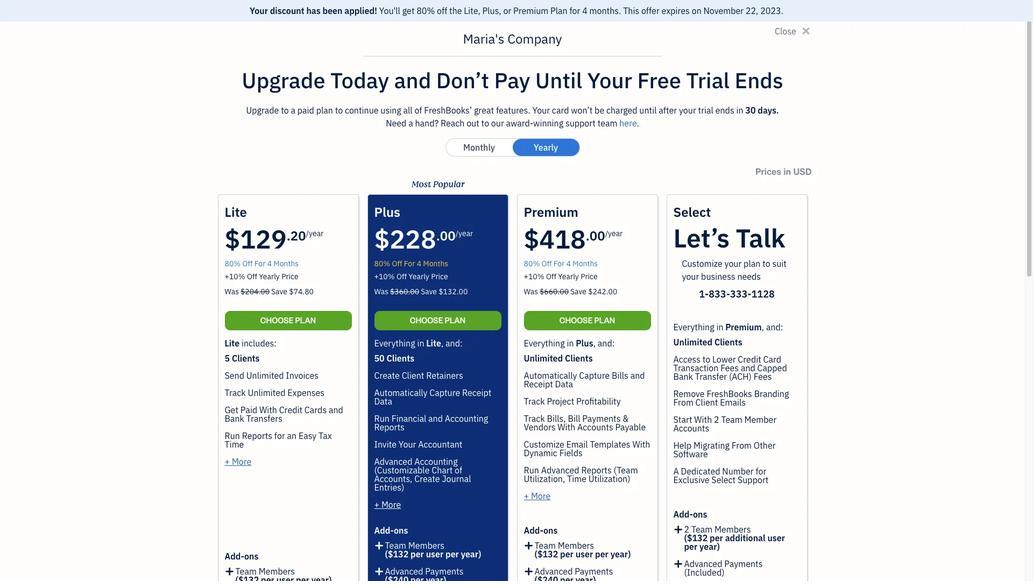 Task type: locate. For each thing, give the bounding box(es) containing it.
80% off for 4 months +10% off yearly price was $360.00 save $132.00
[[374, 259, 468, 297]]

1 horizontal spatial team members ($132 per user per year)
[[535, 540, 631, 560]]

run inside run advanced reports (team utilization, time utilization)
[[524, 465, 539, 476]]

branding
[[754, 389, 789, 399]]

reports inside the 'run reports for an easy tax time'
[[242, 431, 272, 441]]

send inside preferences element
[[289, 507, 308, 517]]

credit inside get paid with credit cards and bank transfers
[[279, 405, 303, 416]]

of right chart
[[455, 465, 462, 476]]

upgrade today and don't pay until your free trial ends
[[242, 66, 784, 94]]

1 was from the left
[[225, 287, 239, 297]]

0 horizontal spatial a
[[291, 105, 296, 116]]

and: right the "plus"
[[598, 338, 615, 349]]

choose plan down lock icon
[[260, 315, 316, 326]]

00 up 80% off for 4 months +10% off yearly price was $660.00 save $242.00
[[590, 227, 605, 244]]

your up be
[[588, 66, 633, 94]]

+ more down the 'run reports for an easy tax time'
[[225, 456, 252, 467]]

here
[[620, 118, 637, 129]]

advanced for plus icon above choose what appears when your account is loading.
[[385, 566, 423, 577]]

save inside 80% off for 4 months +10% off yearly price was $660.00 save $242.00
[[571, 287, 587, 297]]

0 horizontal spatial + more
[[225, 456, 252, 467]]

run inside the 'run reports for an easy tax time'
[[225, 431, 240, 441]]

credit for transfers
[[279, 405, 303, 416]]

yearly inside 80% off for 4 months +10% off yearly price was $360.00 save $132.00
[[409, 272, 429, 282]]

2 horizontal spatial +10%
[[524, 272, 545, 282]]

0 horizontal spatial customize
[[524, 439, 565, 450]]

and:
[[766, 322, 783, 333], [446, 338, 463, 349], [598, 338, 615, 349]]

yearly inside yearly button
[[534, 142, 558, 153]]

1 horizontal spatial +
[[374, 500, 380, 510]]

0 horizontal spatial was
[[225, 287, 239, 297]]

ons for lite
[[244, 551, 259, 562]]

pay
[[494, 66, 530, 94]]

plan for premium
[[595, 315, 615, 326]]

account up maria's at the left top of the page
[[462, 9, 490, 18]]

0 horizontal spatial everything
[[374, 338, 415, 349]]

capture down retainers
[[430, 388, 460, 398]]

and: inside everything in lite , and: 50 clients
[[446, 338, 463, 349]]

add- for plus
[[374, 525, 394, 536]]

advanced payments for plus
[[385, 566, 464, 577]]

was inside the 80% off for 4 months +10% off yearly price was $204.00 save $74.80
[[225, 287, 239, 297]]

1 horizontal spatial select
[[712, 475, 736, 486]]

your left trial
[[679, 105, 696, 116]]

utilization,
[[524, 474, 565, 484]]

20
[[291, 227, 306, 244]]

access
[[674, 354, 701, 365]]

price inside 80% off for 4 months +10% off yearly price was $360.00 save $132.00
[[431, 272, 448, 282]]

2 horizontal spatial price
[[581, 272, 598, 282]]

1 vertical spatial run
[[225, 431, 240, 441]]

premium
[[514, 5, 549, 16], [726, 322, 762, 333]]

for inside the 'run reports for an easy tax time'
[[274, 431, 285, 441]]

2 choose plan button from the left
[[374, 311, 501, 331]]

unlimited
[[674, 337, 713, 348], [524, 353, 563, 364], [246, 370, 284, 381], [248, 388, 286, 398]]

0 horizontal spatial for
[[274, 431, 285, 441]]

months inside 80% off for 4 months +10% off yearly price was $360.00 save $132.00
[[423, 259, 448, 269]]

in inside everything in premium , and: unlimited clients
[[717, 322, 724, 333]]

2 choose plan from the left
[[410, 315, 466, 326]]

advanced inside the advanced payments (included)
[[684, 559, 723, 569]]

capture inside automatically capture receipt data
[[430, 388, 460, 398]]

plan right paid
[[316, 105, 333, 116]]

account profile
[[289, 40, 426, 66]]

easy
[[299, 431, 317, 441]]

profitability
[[577, 396, 621, 407]]

1 horizontal spatial more
[[382, 500, 401, 510]]

run up invite
[[374, 413, 390, 424]]

0 horizontal spatial ($132
[[385, 549, 409, 560]]

. up the 80% off for 4 months +10% off yearly price was $204.00 save $74.80
[[287, 227, 291, 244]]

user for premium
[[576, 549, 593, 560]]

3 /year from the left
[[605, 229, 623, 238]]

send down 5
[[225, 370, 244, 381]]

+10% for premium
[[524, 272, 545, 282]]

track inside track bills, bill payments & vendors with accounts payable
[[524, 413, 545, 424]]

0 horizontal spatial ,
[[441, 338, 444, 349]]

everything up 50
[[374, 338, 415, 349]]

0 horizontal spatial months
[[274, 259, 299, 269]]

premium right the 'or' at the top left of page
[[514, 5, 549, 16]]

hand?
[[415, 118, 439, 129]]

your inside upgrade to a paid plan to continue using all of freshbooks' great features. your card won't be charged until after your trial ends in 30 days. need a hand? reach out to our award-winning support team here .
[[533, 105, 550, 116]]

+10% for lite
[[225, 272, 245, 282]]

create left journal
[[415, 474, 440, 484]]

2 price from the left
[[431, 272, 448, 282]]

everything inside everything in lite , and: 50 clients
[[374, 338, 415, 349]]

2 +10% from the left
[[374, 272, 395, 282]]

was for lite
[[225, 287, 239, 297]]

company
[[508, 30, 562, 47]]

2 horizontal spatial +
[[524, 491, 529, 502]]

1 vertical spatial customize
[[524, 439, 565, 450]]

customize for your
[[682, 258, 723, 269]]

and: inside everything in plus , and: unlimited clients
[[598, 338, 615, 349]]

loading
[[289, 526, 315, 536]]

expenses
[[288, 388, 325, 398]]

. for premium
[[586, 227, 590, 244]]

save inside save changes button
[[298, 552, 325, 567]]

was left $360.00
[[374, 287, 389, 297]]

search image
[[783, 6, 800, 22]]

1 vertical spatial send
[[289, 507, 308, 517]]

choose for premium
[[560, 315, 593, 326]]

1 horizontal spatial /year
[[456, 229, 473, 238]]

1 price from the left
[[282, 272, 299, 282]]

+ more link for premium
[[524, 491, 551, 502]]

from left other
[[732, 440, 752, 451]]

1 horizontal spatial credit
[[738, 354, 762, 365]]

2 horizontal spatial /year
[[605, 229, 623, 238]]

to left the suit
[[763, 258, 771, 269]]

for inside the 80% off for 4 months +10% off yearly price was $204.00 save $74.80
[[255, 259, 266, 269]]

add-ons for plus
[[374, 525, 408, 536]]

1 horizontal spatial 2
[[714, 414, 719, 425]]

client down the transfer
[[696, 397, 718, 408]]

migrating
[[694, 440, 730, 451]]

choose plan button for premium
[[524, 311, 651, 331]]

for
[[570, 5, 580, 16], [274, 431, 285, 441], [756, 466, 767, 477]]

+ more down "entries)"
[[374, 500, 401, 510]]

80% inside the 80% off for 4 months +10% off yearly price was $204.00 save $74.80
[[225, 259, 241, 269]]

0 vertical spatial data
[[555, 379, 573, 390]]

2 horizontal spatial user
[[768, 533, 785, 544]]

1 vertical spatial 2
[[684, 524, 690, 535]]

. 00 /year for plus
[[436, 227, 473, 244]]

plus image
[[524, 539, 534, 550], [674, 560, 684, 568], [524, 567, 534, 576]]

1 horizontal spatial . 00 /year
[[586, 227, 623, 244]]

plus
[[374, 203, 400, 221]]

save right $660.00
[[571, 287, 587, 297]]

format
[[307, 417, 331, 426]]

accounts
[[578, 422, 614, 433], [674, 423, 710, 434]]

maria's
[[463, 30, 505, 47]]

2 was from the left
[[374, 287, 389, 297]]

1 00 from the left
[[440, 227, 456, 244]]

and inside the run financial and accounting reports
[[429, 413, 443, 424]]

add-ons up team members
[[225, 551, 259, 562]]

2 lite from the left
[[426, 338, 441, 349]]

($132 for premium
[[535, 549, 558, 560]]

unlimited inside everything in premium , and: unlimited clients
[[674, 337, 713, 348]]

run down dynamic
[[524, 465, 539, 476]]

with down track unlimited expenses
[[259, 405, 277, 416]]

has
[[307, 5, 321, 16]]

+10% inside 80% off for 4 months +10% off yearly price was $360.00 save $132.00
[[374, 272, 395, 282]]

1 months from the left
[[274, 259, 299, 269]]

unlimited down send unlimited invoices
[[248, 388, 286, 398]]

account
[[462, 9, 490, 18], [289, 40, 365, 66]]

price
[[282, 272, 299, 282], [431, 272, 448, 282], [581, 272, 598, 282]]

80% for lite
[[225, 259, 241, 269]]

4 up $660.00
[[567, 259, 571, 269]]

in inside everything in plus , and: unlimited clients
[[567, 338, 574, 349]]

everything in plus , and: unlimited clients
[[524, 338, 615, 364]]

capture inside automatically capture bills and receipt data
[[579, 370, 610, 381]]

discount
[[270, 5, 304, 16]]

1 horizontal spatial from
[[732, 440, 752, 451]]

+10% inside the 80% off for 4 months +10% off yearly price was $204.00 save $74.80
[[225, 272, 245, 282]]

lite
[[225, 338, 240, 349], [426, 338, 441, 349]]

months up the $242.00
[[573, 259, 598, 269]]

+
[[225, 456, 230, 467], [524, 491, 529, 502], [374, 500, 380, 510]]

your right invite
[[399, 439, 416, 450]]

in
[[386, 9, 392, 18], [737, 105, 744, 116], [784, 166, 791, 177], [717, 322, 724, 333], [417, 338, 424, 349], [567, 338, 574, 349]]

+ for plus
[[374, 500, 380, 510]]

choose plan
[[260, 315, 316, 326], [410, 315, 466, 326], [560, 315, 615, 326]]

choose plan button for lite
[[225, 311, 352, 331]]

time
[[289, 371, 305, 381], [289, 417, 305, 426], [225, 439, 244, 450], [567, 474, 587, 484]]

retainers
[[426, 370, 463, 381]]

months inside the 80% off for 4 months +10% off yearly price was $204.00 save $74.80
[[274, 259, 299, 269]]

in right ends
[[737, 105, 744, 116]]

0 vertical spatial capture
[[579, 370, 610, 381]]

yearly inside 80% off for 4 months +10% off yearly price was $660.00 save $242.00
[[558, 272, 579, 282]]

yearly for plus
[[409, 272, 429, 282]]

freshbooks'
[[424, 105, 472, 116]]

of right all
[[415, 105, 422, 116]]

your left discount
[[250, 5, 268, 16]]

everything inside everything in premium , and: unlimited clients
[[674, 322, 715, 333]]

create down 50
[[374, 370, 400, 381]]

run advanced reports (team utilization, time utilization)
[[524, 465, 638, 484]]

your
[[394, 9, 409, 18], [679, 105, 696, 116], [725, 258, 742, 269], [682, 271, 699, 282], [383, 567, 398, 577]]

usd
[[794, 166, 812, 177]]

clients inside everything in premium , and: unlimited clients
[[715, 337, 743, 348]]

1 advanced payments from the left
[[385, 566, 464, 577]]

+10% up the $204.00
[[225, 272, 245, 282]]

1 +10% from the left
[[225, 272, 245, 282]]

bank
[[674, 371, 693, 382], [225, 413, 244, 424]]

owner button
[[0, 0, 118, 39]]

bank inside access to lower credit card transaction fees and capped bank transfer (ach) fees
[[674, 371, 693, 382]]

/year
[[306, 229, 324, 238], [456, 229, 473, 238], [605, 229, 623, 238]]

for up $660.00
[[554, 259, 565, 269]]

track up "get"
[[225, 388, 246, 398]]

choose for lite
[[260, 315, 294, 326]]

card
[[552, 105, 569, 116]]

2 horizontal spatial choose plan
[[560, 315, 615, 326]]

client inside remove freshbooks branding from client emails
[[696, 397, 718, 408]]

in up lower
[[717, 322, 724, 333]]

2 vertical spatial for
[[756, 466, 767, 477]]

1 lite from the left
[[225, 338, 240, 349]]

in for everything in premium , and: unlimited clients
[[717, 322, 724, 333]]

1 horizontal spatial ,
[[594, 338, 596, 349]]

with down payable on the bottom
[[633, 439, 650, 450]]

automatically up "project"
[[524, 370, 577, 381]]

0 horizontal spatial accounts
[[578, 422, 614, 433]]

was inside 80% off for 4 months +10% off yearly price was $360.00 save $132.00
[[374, 287, 389, 297]]

2 team members ($132 per user per year) from the left
[[535, 540, 631, 560]]

3 price from the left
[[581, 272, 598, 282]]

1 vertical spatial plan
[[744, 258, 761, 269]]

ons for premium
[[544, 525, 558, 536]]

journal
[[442, 474, 471, 484]]

1 choose plan from the left
[[260, 315, 316, 326]]

most
[[411, 178, 431, 191]]

team members ($132 per user per year)
[[385, 540, 481, 560], [535, 540, 631, 560]]

create client retainers
[[374, 370, 463, 381]]

months
[[274, 259, 299, 269], [423, 259, 448, 269], [573, 259, 598, 269]]

price inside 80% off for 4 months +10% off yearly price was $660.00 save $242.00
[[581, 272, 598, 282]]

run down "get"
[[225, 431, 240, 441]]

4 inside 80% off for 4 months +10% off yearly price was $360.00 save $132.00
[[417, 259, 421, 269]]

3 choose plan button from the left
[[524, 311, 651, 331]]

plus image up choose what appears when your account is loading.
[[374, 539, 384, 550]]

unlimited inside everything in plus , and: unlimited clients
[[524, 353, 563, 364]]

2 horizontal spatial ($132
[[684, 533, 708, 544]]

trial
[[698, 105, 714, 116]]

1 vertical spatial premium
[[726, 322, 762, 333]]

automatically inside automatically capture receipt data
[[374, 388, 428, 398]]

+ down "get"
[[225, 456, 230, 467]]

0 vertical spatial bank
[[674, 371, 693, 382]]

lock image
[[296, 289, 302, 302]]

3 choose plan from the left
[[560, 315, 615, 326]]

for for lite
[[255, 259, 266, 269]]

customize inside 'customize email templates with dynamic fields'
[[524, 439, 565, 450]]

0 horizontal spatial + more link
[[225, 456, 252, 467]]

2 . 00 /year from the left
[[586, 227, 623, 244]]

0 horizontal spatial select
[[674, 203, 711, 221]]

credit up time format on the bottom of the page
[[279, 405, 303, 416]]

0 vertical spatial credit
[[738, 354, 762, 365]]

sso password
[[304, 290, 359, 301]]

3 was from the left
[[524, 287, 538, 297]]

. 00 /year for premium
[[586, 227, 623, 244]]

zone
[[307, 371, 324, 381]]

30
[[345, 9, 354, 18], [746, 105, 756, 116]]

password
[[289, 270, 321, 280], [322, 290, 359, 301]]

and: for premium
[[598, 338, 615, 349]]

1 horizontal spatial user
[[576, 549, 593, 560]]

suit
[[773, 258, 787, 269]]

get
[[402, 5, 415, 16]]

+ down utilization,
[[524, 491, 529, 502]]

account down there
[[289, 40, 365, 66]]

2 horizontal spatial more
[[531, 491, 551, 502]]

choose plan button
[[225, 311, 352, 331], [374, 311, 501, 331], [524, 311, 651, 331]]

yearly up $660.00
[[558, 272, 579, 282]]

lite inside everything in lite , and: 50 clients
[[426, 338, 441, 349]]

transaction
[[674, 363, 719, 374]]

for left an
[[274, 431, 285, 441]]

select inside a dedicated number for exclusive select support
[[712, 475, 736, 486]]

screen
[[317, 526, 340, 536]]

a down all
[[409, 118, 413, 129]]

months for premium
[[573, 259, 598, 269]]

to left lower
[[703, 354, 711, 365]]

automatically inside automatically capture bills and receipt data
[[524, 370, 577, 381]]

0 vertical spatial for
[[570, 5, 580, 16]]

with inside 'customize email templates with dynamic fields'
[[633, 439, 650, 450]]

save right $360.00
[[421, 287, 437, 297]]

. 00 /year
[[436, 227, 473, 244], [586, 227, 623, 244]]

0 horizontal spatial price
[[282, 272, 299, 282]]

1 horizontal spatial client
[[696, 397, 718, 408]]

choose plan button up the "plus"
[[524, 311, 651, 331]]

choose up includes: in the left bottom of the page
[[260, 315, 294, 326]]

and inside automatically capture bills and receipt data
[[631, 370, 645, 381]]

year) for plus
[[461, 549, 481, 560]]

0 horizontal spatial for
[[255, 259, 266, 269]]

0 horizontal spatial data
[[374, 396, 392, 407]]

1 vertical spatial credit
[[279, 405, 303, 416]]

save inside 80% off for 4 months +10% off yearly price was $360.00 save $132.00
[[421, 287, 437, 297]]

upgrade up paid
[[242, 66, 325, 94]]

more down utilization,
[[531, 491, 551, 502]]

1 horizontal spatial accounts
[[674, 423, 710, 434]]

80% inside 80% off for 4 months +10% off yearly price was $660.00 save $242.00
[[524, 259, 540, 269]]

1 team members ($132 per user per year) from the left
[[385, 540, 481, 560]]

0 horizontal spatial . 00 /year
[[436, 227, 473, 244]]

4 inside 80% off for 4 months +10% off yearly price was $660.00 save $242.00
[[567, 259, 571, 269]]

change
[[289, 313, 317, 324]]

start
[[674, 414, 693, 425]]

yearly down winning
[[534, 142, 558, 153]]

clients right 50
[[387, 353, 415, 364]]

price inside the 80% off for 4 months +10% off yearly price was $204.00 save $74.80
[[282, 272, 299, 282]]

2 00 from the left
[[590, 227, 605, 244]]

with up the email
[[558, 422, 576, 433]]

award-
[[506, 118, 533, 129]]

30 inside upgrade to a paid plan to continue using all of freshbooks' great features. your card won't be charged until after your trial ends in 30 days. need a hand? reach out to our award-winning support team here .
[[746, 105, 756, 116]]

0 vertical spatial plan
[[316, 105, 333, 116]]

customize email templates with dynamic fields
[[524, 439, 650, 459]]

2 for from the left
[[404, 259, 415, 269]]

1 vertical spatial bank
[[225, 413, 244, 424]]

0 horizontal spatial choose plan button
[[225, 311, 352, 331]]

save changes
[[298, 552, 374, 567]]

advanced accounting (customizable chart of accounts, create journal entries)
[[374, 456, 471, 493]]

ons for plus
[[394, 525, 408, 536]]

price up $74.80 on the left of the page
[[282, 272, 299, 282]]

1 for from the left
[[255, 259, 266, 269]]

+ more link down utilization,
[[524, 491, 551, 502]]

everything for premium
[[524, 338, 565, 349]]

0 horizontal spatial capture
[[430, 388, 460, 398]]

2 horizontal spatial + more
[[524, 491, 551, 502]]

with right "start"
[[695, 414, 712, 425]]

2 inside start with 2 team member accounts
[[714, 414, 719, 425]]

1 /year from the left
[[306, 229, 324, 238]]

4 for plus
[[417, 259, 421, 269]]

1 vertical spatial automatically
[[374, 388, 428, 398]]

1 vertical spatial from
[[732, 440, 752, 451]]

your right when at the left bottom of page
[[383, 567, 398, 577]]

1 horizontal spatial automatically
[[524, 370, 577, 381]]

choose plan for plus
[[410, 315, 466, 326]]

2 horizontal spatial year)
[[700, 542, 720, 552]]

1 horizontal spatial +10%
[[374, 272, 395, 282]]

+ more link down "entries)"
[[374, 500, 401, 510]]

1 horizontal spatial + more
[[374, 500, 401, 510]]

prices in usd
[[756, 166, 812, 177]]

333-
[[730, 288, 752, 300]]

0 horizontal spatial create
[[374, 370, 400, 381]]

plan for plus
[[445, 315, 466, 326]]

reports down 'customize email templates with dynamic fields' at bottom
[[582, 465, 612, 476]]

winning
[[533, 118, 564, 129]]

2 horizontal spatial months
[[573, 259, 598, 269]]

0 horizontal spatial send
[[225, 370, 244, 381]]

80% up the $204.00
[[225, 259, 241, 269]]

4 inside the 80% off for 4 months +10% off yearly price was $204.00 save $74.80
[[267, 259, 272, 269]]

automatically for automatically capture receipt data
[[374, 388, 428, 398]]

+10% up $360.00
[[374, 272, 395, 282]]

in for prices in usd
[[784, 166, 791, 177]]

to left paid
[[281, 105, 289, 116]]

team members ($132 per user per year) for premium
[[535, 540, 631, 560]]

3 for from the left
[[554, 259, 565, 269]]

yearly up the $204.00
[[259, 272, 280, 282]]

customize down vendors
[[524, 439, 565, 450]]

1 vertical spatial 30
[[746, 105, 756, 116]]

payable
[[616, 422, 646, 433]]

off
[[437, 5, 447, 16]]

for inside 80% off for 4 months +10% off yearly price was $360.00 save $132.00
[[404, 259, 415, 269]]

advanced payments for premium
[[535, 566, 613, 577]]

go to help image
[[823, 6, 840, 22]]

send
[[225, 370, 244, 381], [289, 507, 308, 517]]

team members
[[235, 566, 295, 577]]

capture left bills
[[579, 370, 610, 381]]

with inside start with 2 team member accounts
[[695, 414, 712, 425]]

was inside 80% off for 4 months +10% off yearly price was $660.00 save $242.00
[[524, 287, 538, 297]]

capture for bills
[[579, 370, 610, 381]]

clients down the "plus"
[[565, 353, 593, 364]]

1 horizontal spatial receipt
[[524, 379, 553, 390]]

months inside 80% off for 4 months +10% off yearly price was $660.00 save $242.00
[[573, 259, 598, 269]]

from inside remove freshbooks branding from client emails
[[674, 397, 694, 408]]

password up $74.80 on the left of the page
[[289, 270, 321, 280]]

1 horizontal spatial + more link
[[374, 500, 401, 510]]

80% inside 80% off for 4 months +10% off yearly price was $360.00 save $132.00
[[374, 259, 390, 269]]

time inside run advanced reports (team utilization, time utilization)
[[567, 474, 587, 484]]

, inside everything in lite , and: 50 clients
[[441, 338, 444, 349]]

3 months from the left
[[573, 259, 598, 269]]

accounting up accountant at bottom left
[[445, 413, 488, 424]]

80% for premium
[[524, 259, 540, 269]]

bank left 'transfers' on the left bottom of the page
[[225, 413, 244, 424]]

0 horizontal spatial automatically
[[374, 388, 428, 398]]

profile
[[368, 40, 426, 66]]

1 choose plan button from the left
[[225, 311, 352, 331]]

add-ons for premium
[[524, 525, 558, 536]]

/year for plus
[[456, 229, 473, 238]]

and
[[394, 66, 431, 94], [741, 363, 756, 374], [631, 370, 645, 381], [329, 405, 343, 416], [429, 413, 443, 424]]

2 horizontal spatial reports
[[582, 465, 612, 476]]

everything inside everything in plus , and: unlimited clients
[[524, 338, 565, 349]]

months for lite
[[274, 259, 299, 269]]

team inside 2 team members ($132 per additional user per year)
[[692, 524, 713, 535]]

track left "project"
[[524, 396, 545, 407]]

upgrade right "trial."
[[430, 9, 460, 18]]

+10% up $660.00
[[524, 272, 545, 282]]

. up 80% off for 4 months +10% off yearly price was $360.00 save $132.00
[[436, 227, 440, 244]]

price up $132.00
[[431, 272, 448, 282]]

0 horizontal spatial reports
[[242, 431, 272, 441]]

for for plus
[[404, 259, 415, 269]]

3 +10% from the left
[[524, 272, 545, 282]]

ons up team members
[[244, 551, 259, 562]]

/year for premium
[[605, 229, 623, 238]]

save changes button
[[289, 547, 384, 573]]

1 horizontal spatial choose plan button
[[374, 311, 501, 331]]

user inside 2 team members ($132 per additional user per year)
[[768, 533, 785, 544]]

0 horizontal spatial 2
[[684, 524, 690, 535]]

track
[[225, 388, 246, 398], [524, 396, 545, 407], [524, 413, 545, 424]]

invoices
[[286, 370, 319, 381]]

plus image
[[674, 523, 684, 534], [374, 539, 384, 550], [225, 565, 235, 576], [374, 567, 384, 576]]

your up winning
[[533, 105, 550, 116]]

in inside everything in lite , and: 50 clients
[[417, 338, 424, 349]]

1 horizontal spatial bank
[[674, 371, 693, 382]]

, inside everything in plus , and: unlimited clients
[[594, 338, 596, 349]]

80% up $660.00
[[524, 259, 540, 269]]

1 horizontal spatial and:
[[598, 338, 615, 349]]

was left the $204.00
[[225, 287, 239, 297]]

2 months from the left
[[423, 259, 448, 269]]

plan for lite
[[295, 315, 316, 326]]

credit inside access to lower credit card transaction fees and capped bank transfer (ach) fees
[[738, 354, 762, 365]]

2 vertical spatial run
[[524, 465, 539, 476]]

1 horizontal spatial create
[[415, 474, 440, 484]]

bill
[[568, 413, 581, 424]]

+ more for plus
[[374, 500, 401, 510]]

1 horizontal spatial capture
[[579, 370, 610, 381]]

1 horizontal spatial months
[[423, 259, 448, 269]]

for inside 80% off for 4 months +10% off yearly price was $660.00 save $242.00
[[554, 259, 565, 269]]

run inside the run financial and accounting reports
[[374, 413, 390, 424]]

everything left the "plus"
[[524, 338, 565, 349]]

+ more link down the 'run reports for an easy tax time'
[[225, 456, 252, 467]]

choose plan for premium
[[560, 315, 615, 326]]

0 vertical spatial 2
[[714, 414, 719, 425]]

months for plus
[[423, 259, 448, 269]]

0 horizontal spatial receipt
[[462, 388, 492, 398]]

crown image
[[293, 8, 304, 19]]

in for everything in lite , and: 50 clients
[[417, 338, 424, 349]]

days
[[355, 9, 371, 18]]

0 vertical spatial client
[[402, 370, 424, 381]]

capture for receipt
[[430, 388, 460, 398]]

and: up retainers
[[446, 338, 463, 349]]

password up password
[[322, 290, 359, 301]]

clients inside everything in plus , and: unlimited clients
[[565, 353, 593, 364]]

. for lite
[[287, 227, 291, 244]]

accounts up the templates
[[578, 422, 614, 433]]

0 horizontal spatial +10%
[[225, 272, 245, 282]]

plan inside customize your plan to suit your business needs
[[744, 258, 761, 269]]

there are 30 days left in your trial. upgrade account
[[311, 9, 490, 18]]

1 horizontal spatial of
[[455, 465, 462, 476]]

0 horizontal spatial and:
[[446, 338, 463, 349]]

choose plan button for plus
[[374, 311, 501, 331]]

0 horizontal spatial account
[[289, 40, 365, 66]]

0 vertical spatial run
[[374, 413, 390, 424]]

send for send unlimited invoices
[[225, 370, 244, 381]]

2 advanced payments from the left
[[535, 566, 613, 577]]

client down everything in lite , and: 50 clients
[[402, 370, 424, 381]]

/year for lite
[[306, 229, 324, 238]]

off
[[243, 259, 253, 269], [392, 259, 402, 269], [542, 259, 552, 269], [247, 272, 257, 282], [397, 272, 407, 282], [546, 272, 557, 282]]

choose plan button down lock icon
[[225, 311, 352, 331]]

2 /year from the left
[[456, 229, 473, 238]]

yearly button
[[513, 139, 579, 156]]

add- down utilization,
[[524, 525, 544, 536]]

0 horizontal spatial plan
[[316, 105, 333, 116]]

send left us
[[289, 507, 308, 517]]

choose plan down $132.00
[[410, 315, 466, 326]]

1 horizontal spatial send
[[289, 507, 308, 517]]

0 vertical spatial create
[[374, 370, 400, 381]]

1 vertical spatial accounting
[[415, 456, 458, 467]]

1 horizontal spatial advanced payments
[[535, 566, 613, 577]]

1 horizontal spatial for
[[404, 259, 415, 269]]

0 vertical spatial select
[[674, 203, 711, 221]]

1 . 00 /year from the left
[[436, 227, 473, 244]]



Task type: describe. For each thing, give the bounding box(es) containing it.
to right out in the left of the page
[[482, 118, 489, 129]]

accounts,
[[374, 474, 413, 484]]

+10% for plus
[[374, 272, 395, 282]]

sso
[[304, 290, 320, 301]]

4 for lite
[[267, 259, 272, 269]]

in for everything in plus , and: unlimited clients
[[567, 338, 574, 349]]

today
[[331, 66, 389, 94]]

2 inside 2 team members ($132 per additional user per year)
[[684, 524, 690, 535]]

team
[[598, 118, 618, 129]]

advanced inside run advanced reports (team utilization, time utilization)
[[541, 465, 580, 476]]

plus image left team members
[[225, 565, 235, 576]]

data inside automatically capture bills and receipt data
[[555, 379, 573, 390]]

time left zone
[[289, 371, 305, 381]]

advanced for team members plus image
[[535, 566, 573, 577]]

receipt inside automatically capture bills and receipt data
[[524, 379, 553, 390]]

us
[[310, 507, 319, 517]]

emails
[[720, 397, 746, 408]]

plus image for team members
[[524, 539, 534, 550]]

reports inside run advanced reports (team utilization, time utilization)
[[582, 465, 612, 476]]

. for plus
[[436, 227, 440, 244]]

0 horizontal spatial fees
[[721, 363, 739, 374]]

0 horizontal spatial +
[[225, 456, 230, 467]]

4 left "months."
[[583, 5, 588, 16]]

ons down 'exclusive'
[[693, 509, 708, 520]]

paid
[[298, 105, 314, 116]]

send for send us feedback
[[289, 507, 308, 517]]

and: inside everything in premium , and: unlimited clients
[[766, 322, 783, 333]]

entries)
[[374, 482, 404, 493]]

close
[[775, 26, 797, 37]]

accounting inside the run financial and accounting reports
[[445, 413, 488, 424]]

payments inside track bills, bill payments & vendors with accounts payable
[[583, 413, 621, 424]]

paid
[[240, 405, 257, 416]]

and up all
[[394, 66, 431, 94]]

automatically for automatically capture bills and receipt data
[[524, 370, 577, 381]]

lower
[[713, 354, 736, 365]]

time zone
[[289, 371, 324, 381]]

ends
[[716, 105, 735, 116]]

and inside get paid with credit cards and bank transfers
[[329, 405, 343, 416]]

members inside 2 team members ($132 per additional user per year)
[[715, 524, 751, 535]]

, for plus
[[441, 338, 444, 349]]

invite your accountant
[[374, 439, 463, 450]]

vendors
[[524, 422, 556, 433]]

receipt inside automatically capture receipt data
[[462, 388, 492, 398]]

with inside get paid with credit cards and bank transfers
[[259, 405, 277, 416]]

payments inside the advanced payments (included)
[[725, 559, 763, 569]]

add- for premium
[[524, 525, 544, 536]]

clients inside lite includes: 5 clients
[[232, 353, 260, 364]]

22,
[[746, 5, 759, 16]]

plus
[[576, 338, 594, 349]]

charged
[[607, 105, 638, 116]]

main element
[[0, 0, 118, 581]]

dynamic
[[524, 448, 558, 459]]

help
[[674, 440, 692, 451]]

0 vertical spatial account
[[462, 9, 490, 18]]

choose for plus
[[410, 315, 443, 326]]

year) for premium
[[611, 549, 631, 560]]

0 vertical spatial a
[[291, 105, 296, 116]]

continue
[[345, 105, 379, 116]]

time inside the 'run reports for an easy tax time'
[[225, 439, 244, 450]]

of inside advanced accounting (customizable chart of accounts, create journal entries)
[[455, 465, 462, 476]]

run financial and accounting reports
[[374, 413, 488, 433]]

your up business
[[725, 258, 742, 269]]

accounting inside advanced accounting (customizable chart of accounts, create journal entries)
[[415, 456, 458, 467]]

exclusive
[[674, 475, 710, 486]]

an
[[287, 431, 297, 441]]

plan inside upgrade to a paid plan to continue using all of freshbooks' great features. your card won't be charged until after your trial ends in 30 days. need a hand? reach out to our award-winning support team here .
[[316, 105, 333, 116]]

need
[[386, 118, 407, 129]]

track for 20
[[225, 388, 246, 398]]

for for premium
[[554, 259, 565, 269]]

1 horizontal spatial a
[[409, 118, 413, 129]]

after
[[659, 105, 677, 116]]

reports inside the run financial and accounting reports
[[374, 422, 405, 433]]

support
[[738, 475, 769, 486]]

to left continue
[[335, 105, 343, 116]]

0 vertical spatial upgrade
[[430, 9, 460, 18]]

run for run reports for an easy tax time
[[225, 431, 240, 441]]

all
[[403, 105, 413, 116]]

save for lite
[[271, 287, 287, 297]]

most popular
[[411, 178, 464, 191]]

credit for and
[[738, 354, 762, 365]]

everything in lite , and: 50 clients
[[374, 338, 463, 364]]

price for lite
[[282, 272, 299, 282]]

the
[[450, 5, 462, 16]]

upgrade to a paid plan to continue using all of freshbooks' great features. your card won't be charged until after your trial ends in 30 days. need a hand? reach out to our award-winning support team here .
[[246, 105, 779, 129]]

your inside upgrade to a paid plan to continue using all of freshbooks' great features. your card won't be charged until after your trial ends in 30 days. need a hand? reach out to our award-winning support team here .
[[679, 105, 696, 116]]

track for 00
[[524, 396, 545, 407]]

your up 1-
[[682, 271, 699, 282]]

days.
[[758, 105, 779, 116]]

upgrade for a
[[246, 105, 279, 116]]

upgrade for and
[[242, 66, 325, 94]]

and: for plus
[[446, 338, 463, 349]]

price for premium
[[581, 272, 598, 282]]

business
[[701, 271, 736, 282]]

you'll
[[379, 5, 400, 16]]

bank inside get paid with credit cards and bank transfers
[[225, 413, 244, 424]]

includes:
[[242, 338, 277, 349]]

(ach)
[[729, 371, 752, 382]]

clients for everything in lite , and: 50 clients
[[387, 353, 415, 364]]

your inside preferences element
[[383, 567, 398, 577]]

plan up company
[[551, 5, 568, 16]]

($132 inside 2 team members ($132 per additional user per year)
[[684, 533, 708, 544]]

data inside automatically capture receipt data
[[374, 396, 392, 407]]

with inside track bills, bill payments & vendors with accounts payable
[[558, 422, 576, 433]]

yearly for lite
[[259, 272, 280, 282]]

everything in premium , and: unlimited clients
[[674, 322, 783, 348]]

advanced inside advanced accounting (customizable chart of accounts, create journal entries)
[[374, 456, 413, 467]]

team members ($132 per user per year) for plus
[[385, 540, 481, 560]]

$242.00
[[588, 287, 618, 297]]

1 horizontal spatial fees
[[754, 371, 772, 382]]

project
[[547, 396, 574, 407]]

in inside upgrade to a paid plan to continue using all of freshbooks' great features. your card won't be charged until after your trial ends in 30 days. need a hand? reach out to our award-winning support team here .
[[737, 105, 744, 116]]

change password
[[289, 313, 357, 324]]

. inside upgrade to a paid plan to continue using all of freshbooks' great features. your card won't be charged until after your trial ends in 30 days. need a hand? reach out to our award-winning support team here .
[[637, 118, 639, 129]]

save for premium
[[571, 287, 587, 297]]

advanced for plus icon under 'exclusive'
[[684, 559, 723, 569]]

send us feedback
[[289, 507, 357, 517]]

info image
[[397, 245, 407, 258]]

Last Name text field
[[483, 172, 669, 195]]

transfers
[[246, 413, 283, 424]]

80% for plus
[[374, 259, 390, 269]]

plus image for advanced payments (included)
[[674, 560, 684, 568]]

user for plus
[[426, 549, 444, 560]]

of inside upgrade to a paid plan to continue using all of freshbooks' great features. your card won't be charged until after your trial ends in 30 days. need a hand? reach out to our award-winning support team here .
[[415, 105, 422, 116]]

password
[[320, 313, 357, 324]]

feedback
[[321, 507, 357, 517]]

popular
[[433, 178, 464, 191]]

financial
[[392, 413, 426, 424]]

+ for premium
[[524, 491, 529, 502]]

track unlimited expenses
[[225, 388, 325, 398]]

everything for plus
[[374, 338, 415, 349]]

and inside access to lower credit card transaction fees and capped bank transfer (ach) fees
[[741, 363, 756, 374]]

is
[[429, 567, 434, 577]]

price for plus
[[431, 272, 448, 282]]

email
[[567, 439, 588, 450]]

80% left "off"
[[417, 5, 435, 16]]

. 20 /year
[[287, 227, 324, 244]]

preferences element
[[284, 371, 673, 581]]

chart
[[432, 465, 453, 476]]

lite
[[225, 203, 247, 221]]

monthly button
[[446, 139, 513, 156]]

4 for premium
[[567, 259, 571, 269]]

accounts inside track bills, bill payments & vendors with accounts payable
[[578, 422, 614, 433]]

trial
[[687, 66, 730, 94]]

bills
[[612, 370, 629, 381]]

last name
[[483, 157, 519, 166]]

year) inside 2 team members ($132 per additional user per year)
[[700, 542, 720, 552]]

your left "trial."
[[394, 9, 409, 18]]

clients for everything in premium , and: unlimited clients
[[715, 337, 743, 348]]

was for premium
[[524, 287, 538, 297]]

$660.00
[[540, 287, 569, 297]]

create inside advanced accounting (customizable chart of accounts, create journal entries)
[[415, 474, 440, 484]]

add- for lite
[[225, 551, 244, 562]]

, for premium
[[594, 338, 596, 349]]

plus image for advanced payments
[[524, 567, 534, 576]]

1-
[[699, 288, 709, 300]]

expires
[[662, 5, 690, 16]]

1 horizontal spatial for
[[570, 5, 580, 16]]

$74.80
[[289, 287, 314, 297]]

unlimited up track unlimited expenses
[[246, 370, 284, 381]]

add- down 'exclusive'
[[674, 509, 693, 520]]

Email Address email field
[[289, 217, 669, 241]]

remove
[[674, 389, 705, 399]]

for inside a dedicated number for exclusive select support
[[756, 466, 767, 477]]

, inside everything in premium , and: unlimited clients
[[762, 322, 764, 333]]

time up an
[[289, 417, 305, 426]]

account profile element
[[284, 75, 673, 333]]

add-ons down 'exclusive'
[[674, 509, 708, 520]]

team inside start with 2 team member accounts
[[722, 414, 743, 425]]

lite inside lite includes: 5 clients
[[225, 338, 240, 349]]

loading.
[[436, 567, 463, 577]]

0 horizontal spatial password
[[289, 270, 321, 280]]

choose plan for lite
[[260, 315, 316, 326]]

First Name text field
[[289, 172, 474, 195]]

yearly for premium
[[558, 272, 579, 282]]

1 horizontal spatial password
[[322, 290, 359, 301]]

premium inside everything in premium , and: unlimited clients
[[726, 322, 762, 333]]

free
[[638, 66, 681, 94]]

1-833-333-1128 link
[[699, 288, 775, 300]]

tax
[[319, 431, 332, 441]]

0 horizontal spatial more
[[232, 456, 252, 467]]

was for plus
[[374, 287, 389, 297]]

0 horizontal spatial client
[[402, 370, 424, 381]]

+ more for premium
[[524, 491, 551, 502]]

00 for premium
[[590, 227, 605, 244]]

mw
[[297, 88, 334, 116]]

times image
[[801, 25, 812, 38]]

1 vertical spatial account
[[289, 40, 365, 66]]

in right left at the left top of page
[[386, 9, 392, 18]]

run for run advanced reports (team utilization, time utilization)
[[524, 465, 539, 476]]

$132.00
[[439, 287, 468, 297]]

last
[[483, 157, 497, 166]]

lite includes: 5 clients
[[225, 338, 277, 364]]

($132 for plus
[[385, 549, 409, 560]]

add-ons for lite
[[225, 551, 259, 562]]

0 horizontal spatial premium
[[514, 5, 549, 16]]

customize your plan to suit your business needs
[[682, 258, 787, 282]]

00 for plus
[[440, 227, 456, 244]]

your discount has been applied! you'll get 80% off the lite, plus, or premium plan for 4 months. this offer expires on november 22, 2023.
[[250, 5, 784, 16]]

run for run financial and accounting reports
[[374, 413, 390, 424]]

0 horizontal spatial 30
[[345, 9, 354, 18]]

more for premium
[[531, 491, 551, 502]]

to inside access to lower credit card transaction fees and capped bank transfer (ach) fees
[[703, 354, 711, 365]]

1-833-333-1128
[[699, 288, 775, 300]]

let's talk
[[674, 221, 786, 255]]

plus image right changes
[[374, 567, 384, 576]]

+ more link for plus
[[374, 500, 401, 510]]

great
[[474, 105, 494, 116]]

choose inside preferences element
[[289, 567, 314, 577]]

from inside 'help migrating from other software'
[[732, 440, 752, 451]]

our
[[491, 118, 504, 129]]

more for plus
[[382, 500, 401, 510]]

a
[[674, 466, 679, 477]]

customize for fields
[[524, 439, 565, 450]]

cards
[[305, 405, 327, 416]]

plus,
[[483, 5, 502, 16]]

plus image down 'exclusive'
[[674, 523, 684, 534]]

to inside customize your plan to suit your business needs
[[763, 258, 771, 269]]

accounts inside start with 2 team member accounts
[[674, 423, 710, 434]]

50
[[374, 353, 385, 364]]

clients for everything in plus , and: unlimited clients
[[565, 353, 593, 364]]

run reports for an easy tax time
[[225, 431, 332, 450]]

capped
[[758, 363, 787, 374]]



Task type: vqa. For each thing, say whether or not it's contained in the screenshot.
Branding
yes



